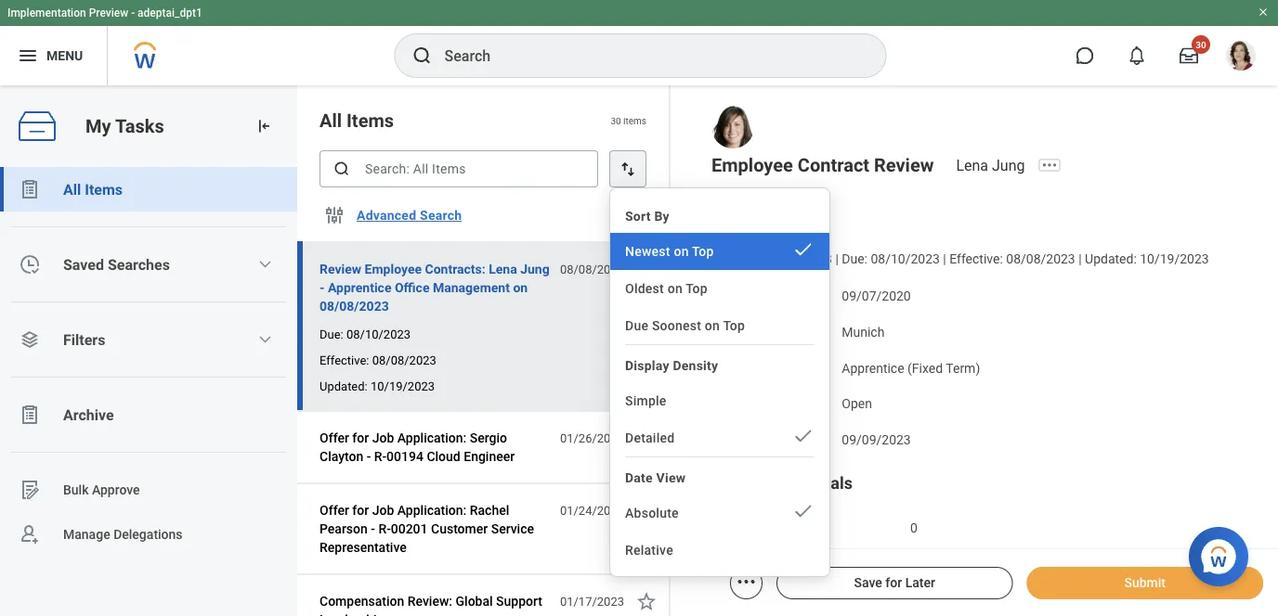 Task type: locate. For each thing, give the bounding box(es) containing it.
management
[[433, 280, 510, 295]]

contract up due soonest on top button
[[712, 289, 762, 304]]

1 vertical spatial 10/19/2023
[[371, 380, 435, 394]]

30
[[1196, 39, 1207, 50], [611, 115, 621, 126]]

2 check image from the top
[[793, 501, 815, 523]]

top down oldest on top button
[[723, 318, 745, 334]]

top up oldest on top button
[[692, 244, 714, 259]]

my tasks element
[[0, 85, 297, 617]]

0 vertical spatial due:
[[842, 252, 868, 267]]

1 vertical spatial 30
[[611, 115, 621, 126]]

support
[[496, 594, 543, 610]]

1 horizontal spatial 08/10/2023
[[871, 252, 940, 267]]

contract inside group
[[712, 474, 776, 493]]

transformation import image
[[255, 117, 273, 136]]

0 vertical spatial apprentice
[[328, 280, 392, 295]]

1 vertical spatial star image
[[636, 427, 658, 450]]

01/17/2023
[[560, 595, 624, 609]]

1 vertical spatial all items
[[63, 181, 123, 198]]

application: up 00201
[[397, 503, 467, 518]]

r- inside "offer for job application: sergio clayton - r-00194 cloud engineer"
[[374, 449, 387, 465]]

0 horizontal spatial jung
[[521, 262, 550, 277]]

1 vertical spatial effective:
[[320, 354, 369, 367]]

0 vertical spatial job
[[372, 431, 394, 446]]

2 horizontal spatial |
[[1079, 252, 1082, 267]]

0 vertical spatial application:
[[397, 431, 467, 446]]

employee up the office
[[365, 262, 422, 277]]

offer for offer for job application: rachel pearson - r-00201 customer service representative
[[320, 503, 349, 518]]

employee down location
[[712, 361, 769, 376]]

on inside due soonest on top button
[[705, 318, 720, 334]]

(fixed
[[908, 361, 943, 376]]

menu
[[610, 196, 830, 570]]

1 vertical spatial jung
[[521, 262, 550, 277]]

3 | from the left
[[1079, 252, 1082, 267]]

due soonest on top
[[625, 318, 745, 334]]

1 application: from the top
[[397, 431, 467, 446]]

job up 00201
[[372, 503, 394, 518]]

1 vertical spatial r-
[[379, 522, 391, 537]]

0 vertical spatial 08/10/2023
[[871, 252, 940, 267]]

due
[[625, 318, 649, 334]]

application:
[[397, 431, 467, 446], [397, 503, 467, 518]]

1 horizontal spatial jung
[[992, 157, 1025, 174]]

2 job from the top
[[372, 503, 394, 518]]

job up 00194
[[372, 431, 394, 446]]

job for 00201
[[372, 503, 394, 518]]

1 vertical spatial updated:
[[320, 380, 368, 394]]

0 vertical spatial employee
[[712, 154, 793, 176]]

0 vertical spatial all items
[[320, 110, 394, 131]]

renewals down the "end"
[[781, 474, 853, 493]]

star image up oldest
[[636, 258, 658, 281]]

r- right clayton
[[374, 449, 387, 465]]

0 horizontal spatial items
[[85, 181, 123, 198]]

1 offer from the top
[[320, 431, 349, 446]]

1 clipboard image from the top
[[19, 178, 41, 201]]

r- up representative on the left of page
[[379, 522, 391, 537]]

date inside contract renewals group
[[788, 521, 815, 536]]

list containing all items
[[0, 167, 297, 558]]

items inside all items button
[[85, 181, 123, 198]]

clipboard image
[[19, 178, 41, 201], [19, 404, 41, 426]]

offer
[[320, 431, 349, 446], [320, 503, 349, 518]]

r- inside offer for job application: rachel pearson - r-00201 customer service representative
[[379, 522, 391, 537]]

for up pearson
[[352, 503, 369, 518]]

r- for 00194
[[374, 449, 387, 465]]

0 horizontal spatial search image
[[333, 160, 351, 178]]

0 horizontal spatial apprentice
[[328, 280, 392, 295]]

review down configure image
[[320, 262, 362, 277]]

justify image
[[17, 45, 39, 67]]

contract left the "end"
[[712, 433, 762, 448]]

on inside review employee contracts: lena jung - apprentice office management on 08/08/2023
[[513, 280, 528, 295]]

2 offer from the top
[[320, 503, 349, 518]]

check image for absolute
[[793, 501, 815, 523]]

apprentice up due: 08/10/2023
[[328, 280, 392, 295]]

display density
[[625, 358, 719, 374]]

density
[[673, 358, 719, 374]]

contract start date element
[[842, 278, 911, 305]]

0 vertical spatial items
[[347, 110, 394, 131]]

0 horizontal spatial 08/10/2023
[[347, 328, 411, 341]]

review
[[874, 154, 934, 176], [320, 262, 362, 277]]

30 left profile logan mcneil icon
[[1196, 39, 1207, 50]]

1 vertical spatial all
[[63, 181, 81, 198]]

by
[[654, 209, 670, 224]]

lena jung element
[[957, 157, 1036, 174]]

0 vertical spatial check image
[[793, 426, 815, 448]]

contract up absolute button
[[712, 474, 776, 493]]

sergio
[[470, 431, 507, 446]]

contract
[[798, 154, 870, 176], [712, 289, 762, 304], [712, 433, 762, 448], [712, 474, 776, 493]]

application: for customer
[[397, 503, 467, 518]]

application: for cloud
[[397, 431, 467, 446]]

leadership
[[320, 613, 384, 617]]

2 star image from the top
[[636, 427, 658, 450]]

manage
[[63, 527, 110, 543]]

review employee contracts: lena jung - apprentice office management on 08/08/2023
[[320, 262, 550, 314]]

1 horizontal spatial all items
[[320, 110, 394, 131]]

clipboard image inside all items button
[[19, 178, 41, 201]]

date for renewals to date
[[788, 521, 815, 536]]

star image down simple
[[636, 427, 658, 450]]

1 vertical spatial items
[[85, 181, 123, 198]]

apprentice (fixed term)
[[842, 361, 981, 376]]

due: inside item list 'element'
[[320, 328, 344, 341]]

0 horizontal spatial review
[[320, 262, 362, 277]]

save for later
[[854, 576, 936, 591]]

2 clipboard image from the top
[[19, 404, 41, 426]]

0 horizontal spatial lena
[[489, 262, 517, 277]]

1 vertical spatial check image
[[793, 501, 815, 523]]

top for oldest on top
[[686, 281, 708, 296]]

item list element
[[297, 85, 671, 617]]

effective: inside item list 'element'
[[320, 354, 369, 367]]

apprentice down munich at the right bottom of page
[[842, 361, 905, 376]]

0 vertical spatial 10/19/2023
[[1140, 252, 1209, 267]]

clipboard image left the "archive" at the left of the page
[[19, 404, 41, 426]]

Search Workday  search field
[[445, 35, 848, 76]]

- up representative on the left of page
[[371, 522, 375, 537]]

2 vertical spatial star image
[[636, 591, 658, 613]]

apprentice (fixed term) element
[[842, 357, 981, 376]]

date left view
[[625, 471, 653, 486]]

all items inside button
[[63, 181, 123, 198]]

check image inside absolute button
[[793, 501, 815, 523]]

application: inside offer for job application: rachel pearson - r-00201 customer service representative
[[397, 503, 467, 518]]

for inside "offer for job application: sergio clayton - r-00194 cloud engineer"
[[352, 431, 369, 446]]

0 horizontal spatial all items
[[63, 181, 123, 198]]

top up due soonest on top
[[686, 281, 708, 296]]

contract up fullscreen image
[[798, 154, 870, 176]]

0 horizontal spatial due:
[[320, 328, 344, 341]]

1 horizontal spatial all
[[320, 110, 342, 131]]

list
[[0, 167, 297, 558]]

1 vertical spatial for
[[352, 503, 369, 518]]

search image
[[411, 45, 433, 67], [333, 160, 351, 178]]

3 star image from the top
[[636, 591, 658, 613]]

clipboard image inside archive button
[[19, 404, 41, 426]]

1 vertical spatial due:
[[320, 328, 344, 341]]

08/10/2023 up contract start date element
[[871, 252, 940, 267]]

for right save
[[886, 576, 902, 591]]

date right the "end"
[[790, 433, 817, 448]]

location
[[712, 325, 762, 340]]

jung
[[992, 157, 1025, 174], [521, 262, 550, 277]]

1 vertical spatial clipboard image
[[19, 404, 41, 426]]

application: up cloud
[[397, 431, 467, 446]]

1 vertical spatial job
[[372, 503, 394, 518]]

0 vertical spatial r-
[[374, 449, 387, 465]]

2 vertical spatial for
[[886, 576, 902, 591]]

on right soonest
[[705, 318, 720, 334]]

0 vertical spatial star image
[[636, 258, 658, 281]]

1 vertical spatial top
[[686, 281, 708, 296]]

1 horizontal spatial items
[[347, 110, 394, 131]]

- right preview
[[131, 7, 135, 20]]

offer up clayton
[[320, 431, 349, 446]]

representative
[[320, 540, 407, 556]]

inbox large image
[[1180, 46, 1199, 65]]

application: inside "offer for job application: sergio clayton - r-00194 cloud engineer"
[[397, 431, 467, 446]]

on
[[674, 244, 689, 259], [513, 280, 528, 295], [668, 281, 683, 296], [705, 318, 720, 334]]

bulk approve link
[[0, 468, 297, 513]]

due:
[[842, 252, 868, 267], [320, 328, 344, 341]]

top
[[692, 244, 714, 259], [686, 281, 708, 296], [723, 318, 745, 334]]

on right management
[[513, 280, 528, 295]]

1 | from the left
[[836, 252, 839, 267]]

job inside "offer for job application: sergio clayton - r-00194 cloud engineer"
[[372, 431, 394, 446]]

updated: inside item list 'element'
[[320, 380, 368, 394]]

absolute button
[[610, 495, 830, 532]]

0 vertical spatial all
[[320, 110, 342, 131]]

offer inside "offer for job application: sergio clayton - r-00194 cloud engineer"
[[320, 431, 349, 446]]

top inside button
[[692, 244, 714, 259]]

- inside offer for job application: rachel pearson - r-00201 customer service representative
[[371, 522, 375, 537]]

compensation review: global support leadership
[[320, 594, 543, 617]]

1 horizontal spatial search image
[[411, 45, 433, 67]]

all items button
[[0, 167, 297, 212]]

archive
[[63, 407, 114, 424]]

all inside item list 'element'
[[320, 110, 342, 131]]

configure image
[[323, 204, 346, 227]]

30 inside 30 button
[[1196, 39, 1207, 50]]

10/19/2023 inside item list 'element'
[[371, 380, 435, 394]]

30 items
[[611, 115, 647, 126]]

0 vertical spatial 30
[[1196, 39, 1207, 50]]

type
[[771, 361, 799, 376]]

offer for offer for job application: sergio clayton - r-00194 cloud engineer
[[320, 431, 349, 446]]

0
[[911, 521, 918, 536]]

1 vertical spatial offer
[[320, 503, 349, 518]]

detailed
[[625, 431, 675, 446]]

job
[[372, 431, 394, 446], [372, 503, 394, 518]]

employee down employee's photo (lena jung)
[[712, 154, 793, 176]]

30 left items
[[611, 115, 621, 126]]

check image right to
[[793, 501, 815, 523]]

employee
[[712, 154, 793, 176], [365, 262, 422, 277], [712, 361, 769, 376]]

manage delegations
[[63, 527, 183, 543]]

chevron down image
[[258, 257, 273, 272]]

30 inside item list 'element'
[[611, 115, 621, 126]]

items inside item list 'element'
[[347, 110, 394, 131]]

offer inside offer for job application: rachel pearson - r-00201 customer service representative
[[320, 503, 349, 518]]

on right oldest
[[668, 281, 683, 296]]

check image inside detailed button
[[793, 426, 815, 448]]

due: up effective: 08/08/2023 at the bottom of the page
[[320, 328, 344, 341]]

0 vertical spatial clipboard image
[[19, 178, 41, 201]]

lena
[[957, 157, 989, 174], [489, 262, 517, 277]]

items
[[624, 115, 647, 126]]

updated:
[[1085, 252, 1137, 267], [320, 380, 368, 394]]

0 horizontal spatial renewals
[[712, 521, 768, 536]]

offer for job application: rachel pearson - r-00201 customer service representative button
[[320, 500, 550, 559]]

1 horizontal spatial |
[[943, 252, 947, 267]]

service
[[491, 522, 534, 537]]

|
[[836, 252, 839, 267], [943, 252, 947, 267], [1079, 252, 1082, 267]]

date right start
[[797, 289, 824, 304]]

review inside review employee contracts: lena jung - apprentice office management on 08/08/2023
[[320, 262, 362, 277]]

1 vertical spatial 08/10/2023
[[347, 328, 411, 341]]

1 vertical spatial employee
[[365, 262, 422, 277]]

all items inside item list 'element'
[[320, 110, 394, 131]]

check image
[[793, 426, 815, 448], [793, 501, 815, 523]]

renewals left to
[[712, 521, 768, 536]]

due: up contract start date element
[[842, 252, 868, 267]]

1 vertical spatial review
[[320, 262, 362, 277]]

contract renewals group
[[712, 473, 1241, 592]]

oldest on top
[[625, 281, 708, 296]]

clayton
[[320, 449, 364, 465]]

employee for employee contract review
[[712, 154, 793, 176]]

newest on top button
[[610, 233, 830, 270]]

for up clayton
[[352, 431, 369, 446]]

all
[[320, 110, 342, 131], [63, 181, 81, 198]]

saved
[[63, 256, 104, 274]]

menu button
[[0, 26, 107, 85]]

open element
[[842, 393, 872, 412]]

all right transformation import image
[[320, 110, 342, 131]]

for
[[352, 431, 369, 446], [352, 503, 369, 518], [886, 576, 902, 591]]

searches
[[108, 256, 170, 274]]

contract end date
[[712, 433, 817, 448]]

implementation
[[7, 7, 86, 20]]

all items
[[320, 110, 394, 131], [63, 181, 123, 198]]

filters
[[63, 331, 105, 349]]

1 job from the top
[[372, 431, 394, 446]]

2 vertical spatial employee
[[712, 361, 769, 376]]

employee inside review employee contracts: lena jung - apprentice office management on 08/08/2023
[[365, 262, 422, 277]]

top for newest on top
[[692, 244, 714, 259]]

check image
[[793, 239, 815, 261]]

1 vertical spatial lena
[[489, 262, 517, 277]]

- up due: 08/10/2023
[[320, 280, 325, 295]]

2 application: from the top
[[397, 503, 467, 518]]

1098 day(s)
[[911, 557, 979, 572]]

0 horizontal spatial |
[[836, 252, 839, 267]]

relative button
[[610, 532, 830, 570]]

1 vertical spatial apprentice
[[842, 361, 905, 376]]

star image down 'relative'
[[636, 591, 658, 613]]

30 for 30 items
[[611, 115, 621, 126]]

2 vertical spatial top
[[723, 318, 745, 334]]

due soonest on top button
[[610, 308, 830, 345]]

0 horizontal spatial 10/19/2023
[[371, 380, 435, 394]]

offer for job application: sergio clayton - r-00194 cloud engineer
[[320, 431, 515, 465]]

rename image
[[19, 479, 41, 502]]

cloud
[[427, 449, 461, 465]]

date right to
[[788, 521, 815, 536]]

1 horizontal spatial lena
[[957, 157, 989, 174]]

advanced search button
[[349, 197, 469, 234]]

clipboard image up clock check icon at the left top of page
[[19, 178, 41, 201]]

clipboard image for archive
[[19, 404, 41, 426]]

star image
[[636, 258, 658, 281], [636, 427, 658, 450], [636, 591, 658, 613]]

0 horizontal spatial updated:
[[320, 380, 368, 394]]

0 vertical spatial effective:
[[950, 252, 1003, 267]]

0 vertical spatial for
[[352, 431, 369, 446]]

1 vertical spatial application:
[[397, 503, 467, 518]]

0 vertical spatial updated:
[[1085, 252, 1137, 267]]

job inside offer for job application: rachel pearson - r-00201 customer service representative
[[372, 503, 394, 518]]

0 vertical spatial review
[[874, 154, 934, 176]]

0 horizontal spatial 30
[[611, 115, 621, 126]]

0 vertical spatial offer
[[320, 431, 349, 446]]

offer for job application: rachel pearson - r-00201 customer service representative
[[320, 503, 534, 556]]

check image for detailed
[[793, 426, 815, 448]]

on inside oldest on top button
[[668, 281, 683, 296]]

check image right the "end"
[[793, 426, 815, 448]]

-
[[131, 7, 135, 20], [320, 280, 325, 295], [367, 449, 371, 465], [371, 522, 375, 537]]

1 check image from the top
[[793, 426, 815, 448]]

1 horizontal spatial updated:
[[1085, 252, 1137, 267]]

08/10/2023 up effective: 08/08/2023 at the bottom of the page
[[347, 328, 411, 341]]

1 horizontal spatial renewals
[[781, 474, 853, 493]]

pearson
[[320, 522, 368, 537]]

0 vertical spatial top
[[692, 244, 714, 259]]

review left lena jung
[[874, 154, 934, 176]]

01/24/2023
[[560, 504, 624, 518]]

all up saved
[[63, 181, 81, 198]]

0 horizontal spatial effective:
[[320, 354, 369, 367]]

1 horizontal spatial review
[[874, 154, 934, 176]]

menu banner
[[0, 0, 1279, 85]]

offer up pearson
[[320, 503, 349, 518]]

saved searches button
[[0, 243, 297, 287]]

apprentice
[[328, 280, 392, 295], [842, 361, 905, 376]]

1 horizontal spatial 30
[[1196, 39, 1207, 50]]

on right newest
[[674, 244, 689, 259]]

0 horizontal spatial all
[[63, 181, 81, 198]]

for inside offer for job application: rachel pearson - r-00201 customer service representative
[[352, 503, 369, 518]]

- right clayton
[[367, 449, 371, 465]]

review:
[[408, 594, 453, 610]]

0 vertical spatial search image
[[411, 45, 433, 67]]



Task type: vqa. For each thing, say whether or not it's contained in the screenshot.
the right All
yes



Task type: describe. For each thing, give the bounding box(es) containing it.
to
[[771, 521, 785, 536]]

employee's photo (lena jung) image
[[712, 106, 754, 149]]

manage delegations link
[[0, 513, 297, 558]]

day(s)
[[943, 557, 979, 572]]

related actions image
[[735, 572, 758, 594]]

bulk approve
[[63, 483, 140, 498]]

contracts:
[[425, 262, 486, 277]]

updated: 10/19/2023
[[320, 380, 435, 394]]

detailed button
[[610, 420, 830, 457]]

simple
[[625, 394, 667, 409]]

contract for contract end date
[[712, 433, 762, 448]]

08/10/2023 inside item list 'element'
[[347, 328, 411, 341]]

clock check image
[[19, 254, 41, 276]]

archive button
[[0, 393, 297, 438]]

09/07/2020
[[842, 289, 911, 304]]

1 horizontal spatial apprentice
[[842, 361, 905, 376]]

30 for 30
[[1196, 39, 1207, 50]]

contract renewals button
[[712, 474, 853, 493]]

0 vertical spatial renewals
[[781, 474, 853, 493]]

submit
[[1125, 576, 1166, 591]]

job for 00194
[[372, 431, 394, 446]]

advanced search
[[357, 208, 462, 223]]

date view
[[625, 471, 686, 486]]

save for later button
[[777, 568, 1013, 600]]

1 horizontal spatial 10/19/2023
[[1140, 252, 1209, 267]]

jung inside review employee contracts: lena jung - apprentice office management on 08/08/2023
[[521, 262, 550, 277]]

perspective image
[[19, 329, 41, 351]]

menu containing sort by
[[610, 196, 830, 570]]

chevron down image
[[258, 333, 273, 348]]

employee contract review
[[712, 154, 934, 176]]

all inside button
[[63, 181, 81, 198]]

for for clayton
[[352, 431, 369, 446]]

star image for compensation review: global support leadership
[[636, 591, 658, 613]]

08/08/2023 inside review employee contracts: lena jung - apprentice office management on 08/08/2023
[[320, 299, 389, 314]]

oldest
[[625, 281, 664, 296]]

notifications large image
[[1128, 46, 1147, 65]]

later
[[906, 576, 936, 591]]

sort by
[[625, 209, 670, 224]]

1 vertical spatial renewals
[[712, 521, 768, 536]]

simple button
[[610, 383, 830, 420]]

offer for job application: sergio clayton - r-00194 cloud engineer button
[[320, 427, 550, 468]]

contract for contract renewals
[[712, 474, 776, 493]]

user plus image
[[19, 524, 41, 546]]

close environment banner image
[[1258, 7, 1269, 18]]

renewals to date element
[[911, 510, 918, 537]]

on inside newest on top button
[[674, 244, 689, 259]]

fullscreen image
[[808, 203, 831, 225]]

contract end date element
[[842, 422, 911, 449]]

star image for offer for job application: sergio clayton - r-00194 cloud engineer
[[636, 427, 658, 450]]

date for contract start date
[[797, 289, 824, 304]]

oldest on top button
[[610, 270, 830, 308]]

01/26/2023
[[560, 432, 624, 446]]

engineer
[[464, 449, 515, 465]]

my tasks
[[85, 115, 164, 137]]

my
[[85, 115, 111, 137]]

1098
[[911, 557, 940, 572]]

00194
[[387, 449, 424, 465]]

search
[[420, 208, 462, 223]]

open
[[842, 397, 872, 412]]

office
[[395, 280, 430, 295]]

submit button
[[1027, 568, 1264, 600]]

created: 08/08/2023 | due: 08/10/2023 | effective: 08/08/2023 | updated: 10/19/2023
[[712, 252, 1209, 267]]

display
[[625, 358, 670, 374]]

start
[[765, 289, 793, 304]]

preview
[[89, 7, 128, 20]]

lena inside review employee contracts: lena jung - apprentice office management on 08/08/2023
[[489, 262, 517, 277]]

star image
[[636, 500, 658, 522]]

soonest
[[652, 318, 702, 334]]

rachel
[[470, 503, 509, 518]]

profile logan mcneil image
[[1227, 41, 1256, 74]]

munich element
[[842, 321, 885, 340]]

r- for 00201
[[379, 522, 391, 537]]

1 horizontal spatial effective:
[[950, 252, 1003, 267]]

newest
[[625, 244, 671, 259]]

0 vertical spatial lena
[[957, 157, 989, 174]]

tasks
[[115, 115, 164, 137]]

advanced
[[357, 208, 417, 223]]

implementation preview -   adeptai_dpt1
[[7, 7, 202, 20]]

contract start date
[[712, 289, 824, 304]]

delegations
[[113, 527, 183, 543]]

compensation
[[320, 594, 404, 610]]

due: 08/10/2023
[[320, 328, 411, 341]]

1 horizontal spatial due:
[[842, 252, 868, 267]]

date for contract end date
[[790, 433, 817, 448]]

1 vertical spatial search image
[[333, 160, 351, 178]]

Search: All Items text field
[[320, 151, 598, 188]]

save
[[854, 576, 883, 591]]

for for pearson
[[352, 503, 369, 518]]

apprentice inside review employee contracts: lena jung - apprentice office management on 08/08/2023
[[328, 280, 392, 295]]

employee type
[[712, 361, 799, 376]]

1 star image from the top
[[636, 258, 658, 281]]

employee for employee type
[[712, 361, 769, 376]]

compensation review: global support leadership button
[[320, 591, 550, 617]]

absolute
[[625, 506, 679, 521]]

- inside "offer for job application: sergio clayton - r-00194 cloud engineer"
[[367, 449, 371, 465]]

created:
[[712, 252, 760, 267]]

clipboard image for all items
[[19, 178, 41, 201]]

- inside "menu" banner
[[131, 7, 135, 20]]

view
[[657, 471, 686, 486]]

contract for contract start date
[[712, 289, 762, 304]]

for inside save for later button
[[886, 576, 902, 591]]

global
[[456, 594, 493, 610]]

lena jung
[[957, 157, 1025, 174]]

renewals to date
[[712, 521, 815, 536]]

0 vertical spatial jung
[[992, 157, 1025, 174]]

sort image
[[619, 160, 637, 178]]

customer
[[431, 522, 488, 537]]

30 button
[[1169, 35, 1211, 76]]

- inside review employee contracts: lena jung - apprentice office management on 08/08/2023
[[320, 280, 325, 295]]

review employee contracts: lena jung - apprentice office management on 08/08/2023 button
[[320, 258, 550, 318]]

term)
[[946, 361, 981, 376]]

adeptai_dpt1
[[138, 7, 202, 20]]

2 | from the left
[[943, 252, 947, 267]]

newest on top
[[625, 244, 714, 259]]

relative
[[625, 543, 674, 558]]

munich
[[842, 325, 885, 340]]

sort
[[625, 209, 651, 224]]

saved searches
[[63, 256, 170, 274]]

effective: 08/08/2023
[[320, 354, 437, 367]]

filters button
[[0, 318, 297, 362]]



